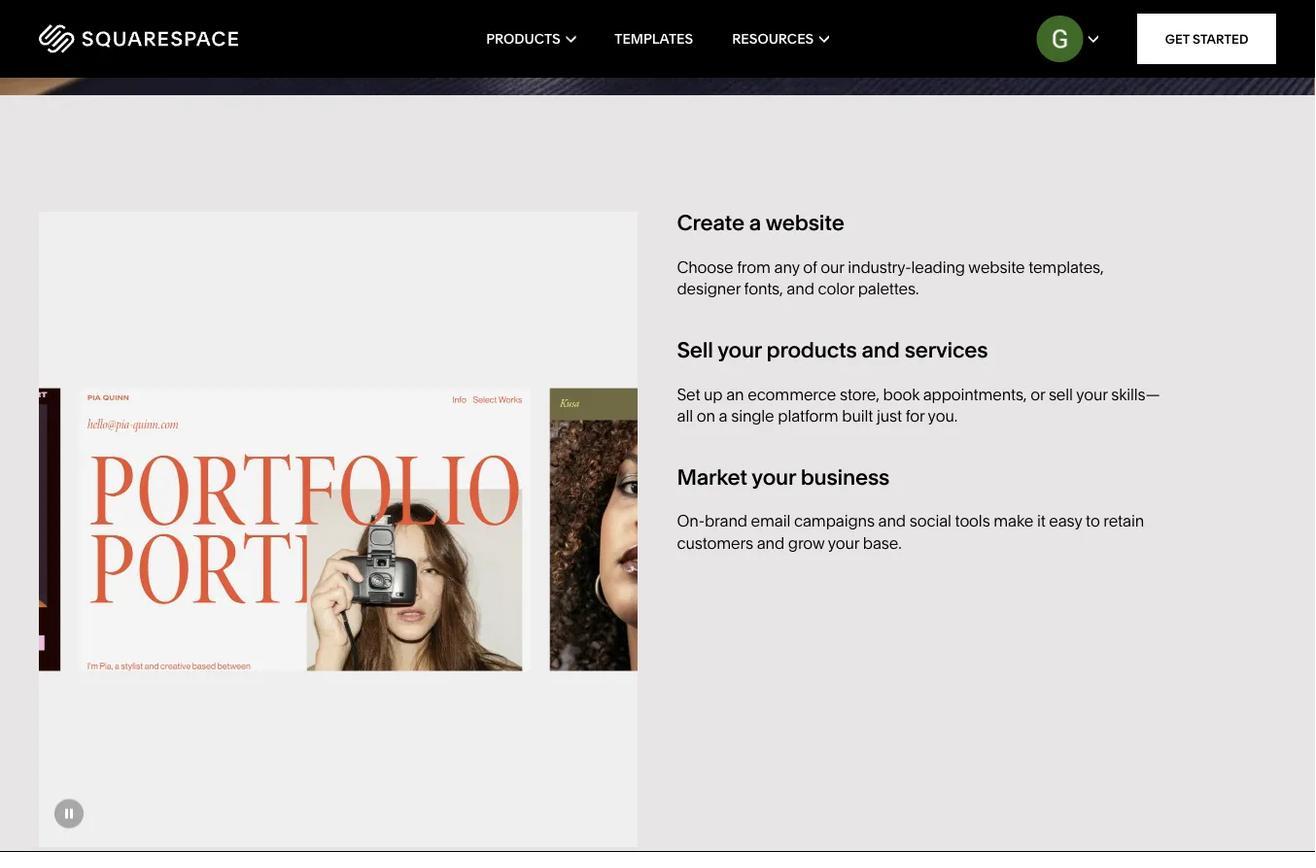 Task type: describe. For each thing, give the bounding box(es) containing it.
0 horizontal spatial website
[[766, 210, 844, 236]]

any
[[774, 258, 800, 277]]

products button
[[486, 0, 576, 78]]

squarespace logo link
[[39, 24, 286, 53]]

templates link
[[615, 0, 693, 78]]

templates
[[615, 31, 693, 47]]

choose from any of our industry-leading website templates, designer fonts, and color palettes.
[[677, 258, 1104, 298]]

and down email
[[757, 534, 785, 553]]

products
[[486, 31, 561, 47]]

on-brand email campaigns and social tools make it easy to retain customers and grow your base.
[[677, 512, 1144, 553]]

sell
[[1049, 385, 1073, 404]]

make
[[994, 512, 1034, 531]]

templates,
[[1029, 258, 1104, 277]]

your inside on-brand email campaigns and social tools make it easy to retain customers and grow your base.
[[828, 534, 859, 553]]

it
[[1037, 512, 1046, 531]]

color
[[818, 279, 854, 298]]

grow
[[788, 534, 825, 553]]

sell
[[677, 337, 713, 363]]

customers
[[677, 534, 753, 553]]

create
[[677, 210, 745, 236]]

and up book
[[862, 337, 900, 363]]

get started
[[1165, 31, 1249, 47]]

and inside choose from any of our industry-leading website templates, designer fonts, and color palettes.
[[787, 279, 814, 298]]

built
[[842, 407, 873, 426]]

and up base. on the right of page
[[878, 512, 906, 531]]

choose
[[677, 258, 733, 277]]

skills—
[[1111, 385, 1160, 404]]

just
[[877, 407, 902, 426]]

campaigns
[[794, 512, 875, 531]]

ecommerce
[[748, 385, 836, 404]]

started
[[1193, 31, 1249, 47]]

1 horizontal spatial a
[[749, 210, 761, 236]]

market
[[677, 464, 747, 490]]

leading
[[911, 258, 965, 277]]

an
[[726, 385, 744, 404]]

tools
[[955, 512, 990, 531]]

single
[[731, 407, 774, 426]]

industry-
[[848, 258, 911, 277]]

market your business
[[677, 464, 890, 490]]

you.
[[928, 407, 958, 426]]

resources button
[[732, 0, 829, 78]]

book
[[883, 385, 920, 404]]

set up an ecommerce store, book appointments, or sell your skills— all on a single platform built just for you.
[[677, 385, 1160, 426]]

fonts,
[[744, 279, 783, 298]]

brand
[[705, 512, 747, 531]]

retain
[[1104, 512, 1144, 531]]

your up email
[[752, 464, 796, 490]]



Task type: vqa. For each thing, say whether or not it's contained in the screenshot.
a in SET UP AN ECOMMERCE STORE, BOOK APPOINTMENTS, OR SELL YOUR SKILLS— ALL ON A SINGLE PLATFORM BUILT JUST FOR YOU.
yes



Task type: locate. For each thing, give the bounding box(es) containing it.
of
[[803, 258, 817, 277]]

website right leading on the top right of the page
[[969, 258, 1025, 277]]

0 vertical spatial website
[[766, 210, 844, 236]]

easy
[[1049, 512, 1082, 531]]

and
[[787, 279, 814, 298], [862, 337, 900, 363], [878, 512, 906, 531], [757, 534, 785, 553]]

for
[[906, 407, 925, 426]]

pause video image
[[54, 800, 84, 829]]

business
[[801, 464, 890, 490]]

a
[[749, 210, 761, 236], [719, 407, 728, 426]]

base.
[[863, 534, 902, 553]]

products
[[767, 337, 857, 363]]

or
[[1031, 385, 1045, 404]]

your right the sell
[[1076, 385, 1108, 404]]

platform
[[778, 407, 839, 426]]

squarespace logo image
[[39, 24, 238, 53]]

designer
[[677, 279, 741, 298]]

our
[[821, 258, 844, 277]]

palettes.
[[858, 279, 919, 298]]

1 horizontal spatial website
[[969, 258, 1025, 277]]

0 horizontal spatial a
[[719, 407, 728, 426]]

a inside set up an ecommerce store, book appointments, or sell your skills— all on a single platform built just for you.
[[719, 407, 728, 426]]

your right 'sell'
[[718, 337, 762, 363]]

on
[[697, 407, 715, 426]]

set
[[677, 385, 700, 404]]

up
[[704, 385, 723, 404]]

email
[[751, 512, 791, 531]]

your inside set up an ecommerce store, book appointments, or sell your skills— all on a single platform built just for you.
[[1076, 385, 1108, 404]]

a right create
[[749, 210, 761, 236]]

1 vertical spatial a
[[719, 407, 728, 426]]

on-
[[677, 512, 705, 531]]

from
[[737, 258, 771, 277]]

social
[[910, 512, 952, 531]]

0 vertical spatial a
[[749, 210, 761, 236]]

appointments,
[[923, 385, 1027, 404]]

resources
[[732, 31, 814, 47]]

get
[[1165, 31, 1190, 47]]

your down campaigns
[[828, 534, 859, 553]]

website
[[766, 210, 844, 236], [969, 258, 1025, 277]]

store,
[[840, 385, 880, 404]]

create a website
[[677, 210, 844, 236]]

to
[[1086, 512, 1100, 531]]

services
[[905, 337, 988, 363]]

get started link
[[1138, 14, 1276, 64]]

all
[[677, 407, 693, 426]]

1 vertical spatial website
[[969, 258, 1025, 277]]

website inside choose from any of our industry-leading website templates, designer fonts, and color palettes.
[[969, 258, 1025, 277]]

website up of
[[766, 210, 844, 236]]

sell your products and services
[[677, 337, 988, 363]]

and down of
[[787, 279, 814, 298]]

a right on
[[719, 407, 728, 426]]

your
[[718, 337, 762, 363], [1076, 385, 1108, 404], [752, 464, 796, 490], [828, 534, 859, 553]]



